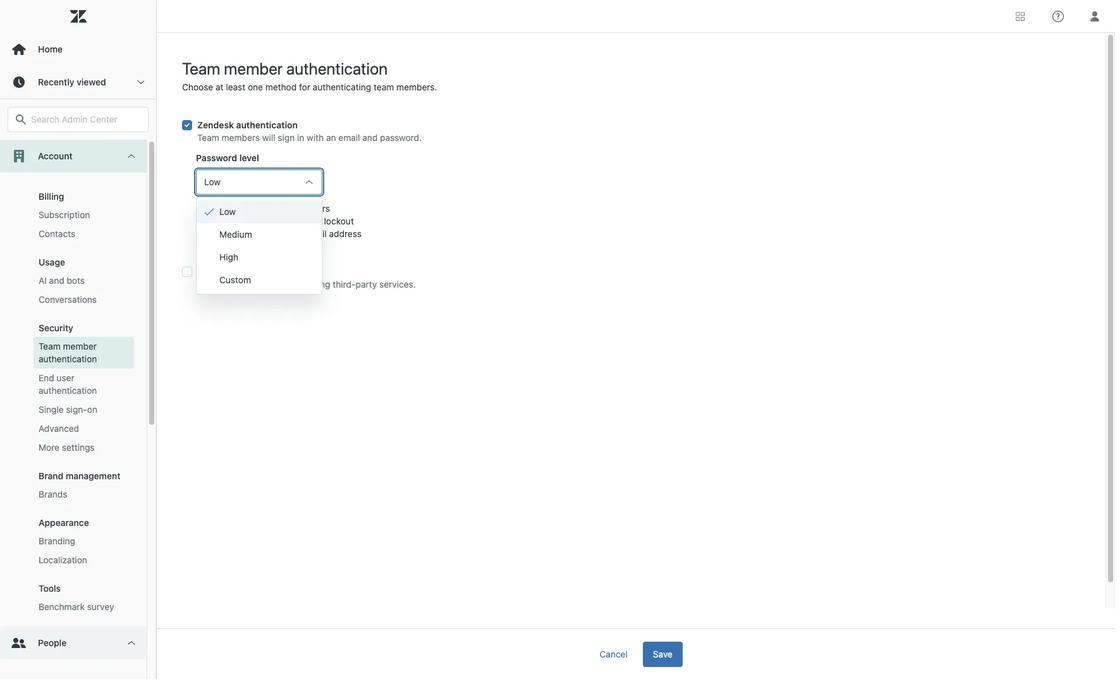 Task type: locate. For each thing, give the bounding box(es) containing it.
1 vertical spatial at
[[247, 203, 255, 214]]

subscription
[[39, 209, 90, 220]]

members left can
[[222, 279, 260, 290]]

0 vertical spatial least
[[226, 82, 246, 92]]

security element
[[39, 323, 73, 333]]

low inside low option
[[220, 206, 236, 217]]

email down before
[[305, 228, 327, 239]]

single sign-on element
[[39, 404, 97, 416]]

conversations element
[[39, 294, 97, 306]]

advanced link
[[34, 419, 134, 438]]

team member authentication link
[[34, 337, 134, 369]]

from
[[284, 228, 303, 239]]

must be at least 5 characters 10 attempts allowed before lockout must be different from email address
[[211, 203, 362, 239]]

brand management element
[[39, 471, 120, 481]]

be down attempts in the left of the page
[[234, 228, 244, 239]]

survey
[[87, 602, 114, 612]]

members.
[[397, 82, 438, 92]]

must up 10
[[211, 203, 232, 214]]

authentication inside zendesk authentication team members will sign in with an email and password.
[[236, 120, 298, 130]]

zendesk authentication team members will sign in with an email and password.
[[197, 120, 422, 143]]

authentication up authenticating
[[287, 59, 388, 78]]

in for with
[[297, 132, 305, 143]]

0 horizontal spatial member
[[63, 341, 97, 352]]

external
[[197, 266, 232, 277]]

low up medium
[[220, 206, 236, 217]]

authentication down user
[[39, 385, 97, 396]]

member inside team member authentication
[[63, 341, 97, 352]]

0 horizontal spatial and
[[49, 275, 64, 286]]

1 vertical spatial be
[[234, 228, 244, 239]]

team down security
[[39, 341, 61, 352]]

authentication up user
[[39, 354, 97, 364]]

medium
[[220, 229, 252, 240]]

end user authentication
[[39, 373, 97, 396]]

members inside external authentication team members can sign in using third-party services.
[[222, 279, 260, 290]]

0 vertical spatial members
[[222, 132, 260, 143]]

authentication up can
[[235, 266, 296, 277]]

members
[[222, 132, 260, 143], [222, 279, 260, 290]]

at inside team member authentication choose at least one method for authenticating team members.
[[216, 82, 224, 92]]

low down password
[[204, 177, 221, 187]]

home
[[38, 44, 63, 54]]

end
[[39, 373, 54, 383]]

Search Admin Center field
[[31, 114, 140, 125]]

contacts link
[[34, 225, 134, 244]]

authentication
[[287, 59, 388, 78], [236, 120, 298, 130], [235, 266, 296, 277], [39, 354, 97, 364], [39, 385, 97, 396]]

at right choose
[[216, 82, 224, 92]]

tree item
[[0, 140, 147, 627]]

members inside zendesk authentication team members will sign in with an email and password.
[[222, 132, 260, 143]]

sign inside zendesk authentication team members will sign in with an email and password.
[[278, 132, 295, 143]]

1 vertical spatial least
[[257, 203, 277, 214]]

email right the 'an' on the top left of the page
[[339, 132, 360, 143]]

authentication for team member authentication choose at least one method for authenticating team members.
[[287, 59, 388, 78]]

people button
[[0, 627, 147, 660]]

email
[[339, 132, 360, 143], [305, 228, 327, 239]]

least
[[226, 82, 246, 92], [257, 203, 277, 214]]

at inside must be at least 5 characters 10 attempts allowed before lockout must be different from email address
[[247, 203, 255, 214]]

in inside zendesk authentication team members will sign in with an email and password.
[[297, 132, 305, 143]]

in left with
[[297, 132, 305, 143]]

1 horizontal spatial and
[[363, 132, 378, 143]]

0 vertical spatial sign
[[278, 132, 295, 143]]

contacts
[[39, 228, 75, 239]]

1 be from the top
[[234, 203, 244, 214]]

subscription element
[[39, 209, 90, 221]]

brand management
[[39, 471, 120, 481]]

usage
[[39, 257, 65, 268]]

1 horizontal spatial email
[[339, 132, 360, 143]]

authentication up will
[[236, 120, 298, 130]]

home button
[[0, 33, 156, 66]]

tree inside primary element
[[0, 140, 156, 679]]

low
[[204, 177, 221, 187], [220, 206, 236, 217]]

team up choose
[[182, 59, 220, 78]]

zendesk
[[197, 120, 234, 130]]

member
[[224, 59, 283, 78], [63, 341, 97, 352]]

1 vertical spatial member
[[63, 341, 97, 352]]

contacts element
[[39, 228, 75, 240]]

tree containing account
[[0, 140, 156, 679]]

sign
[[278, 132, 295, 143], [280, 279, 297, 290]]

with
[[307, 132, 324, 143]]

least left one
[[226, 82, 246, 92]]

and right ai
[[49, 275, 64, 286]]

least inside must be at least 5 characters 10 attempts allowed before lockout must be different from email address
[[257, 203, 277, 214]]

1 must from the top
[[211, 203, 232, 214]]

1 vertical spatial must
[[211, 228, 232, 239]]

member up one
[[224, 59, 283, 78]]

level
[[240, 152, 259, 163]]

and
[[363, 132, 378, 143], [49, 275, 64, 286]]

team inside zendesk authentication team members will sign in with an email and password.
[[197, 132, 219, 143]]

team member authentication element
[[39, 340, 129, 366]]

sign for can
[[280, 279, 297, 290]]

at up attempts in the left of the page
[[247, 203, 255, 214]]

email inside must be at least 5 characters 10 attempts allowed before lockout must be different from email address
[[305, 228, 327, 239]]

and left password.
[[363, 132, 378, 143]]

tree
[[0, 140, 156, 679]]

brand
[[39, 471, 63, 481]]

password
[[196, 152, 237, 163]]

0 horizontal spatial least
[[226, 82, 246, 92]]

lockout
[[324, 216, 354, 226]]

team down zendesk
[[197, 132, 219, 143]]

None search field
[[1, 107, 155, 132]]

in
[[297, 132, 305, 143], [299, 279, 306, 290]]

2 members from the top
[[222, 279, 260, 290]]

in for using
[[299, 279, 306, 290]]

members up level at left
[[222, 132, 260, 143]]

attempts
[[223, 216, 260, 226]]

localization
[[39, 555, 87, 566]]

0 vertical spatial email
[[339, 132, 360, 143]]

bots
[[67, 275, 85, 286]]

1 vertical spatial members
[[222, 279, 260, 290]]

1 members from the top
[[222, 132, 260, 143]]

team down external
[[197, 279, 219, 290]]

single sign-on
[[39, 404, 97, 415]]

least left 5
[[257, 203, 277, 214]]

zendesk products image
[[1017, 12, 1026, 21]]

sign inside external authentication team members can sign in using third-party services.
[[280, 279, 297, 290]]

0 vertical spatial must
[[211, 203, 232, 214]]

must down 10
[[211, 228, 232, 239]]

and inside account group
[[49, 275, 64, 286]]

at
[[216, 82, 224, 92], [247, 203, 255, 214]]

high
[[220, 252, 239, 263]]

1 vertical spatial in
[[299, 279, 306, 290]]

tools element
[[39, 583, 61, 594]]

0 horizontal spatial email
[[305, 228, 327, 239]]

be
[[234, 203, 244, 214], [234, 228, 244, 239]]

localization element
[[39, 554, 87, 567]]

third-
[[333, 279, 356, 290]]

authentication inside team member authentication choose at least one method for authenticating team members.
[[287, 59, 388, 78]]

1 horizontal spatial least
[[257, 203, 277, 214]]

team
[[182, 59, 220, 78], [197, 132, 219, 143], [197, 279, 219, 290], [39, 341, 61, 352]]

benchmark survey
[[39, 602, 114, 612]]

team member authentication
[[39, 341, 97, 364]]

1 horizontal spatial at
[[247, 203, 255, 214]]

1 horizontal spatial member
[[224, 59, 283, 78]]

be up attempts in the left of the page
[[234, 203, 244, 214]]

0 vertical spatial in
[[297, 132, 305, 143]]

1 vertical spatial email
[[305, 228, 327, 239]]

cancel
[[600, 649, 628, 660]]

appearance element
[[39, 518, 89, 528]]

password level list box
[[196, 197, 323, 295]]

brands element
[[39, 488, 67, 501]]

authentication inside 'link'
[[39, 385, 97, 396]]

user
[[57, 373, 74, 383]]

must
[[211, 203, 232, 214], [211, 228, 232, 239]]

sign right will
[[278, 132, 295, 143]]

team
[[374, 82, 394, 92]]

branding element
[[39, 535, 75, 548]]

ai
[[39, 275, 47, 286]]

0 vertical spatial and
[[363, 132, 378, 143]]

0 vertical spatial at
[[216, 82, 224, 92]]

member down "security" element
[[63, 341, 97, 352]]

advanced element
[[39, 423, 79, 435]]

different
[[247, 228, 281, 239]]

team inside team member authentication
[[39, 341, 61, 352]]

1 vertical spatial low
[[220, 206, 236, 217]]

member for team member authentication
[[63, 341, 97, 352]]

more settings element
[[39, 442, 95, 454]]

member for team member authentication choose at least one method for authenticating team members.
[[224, 59, 283, 78]]

account group
[[0, 173, 147, 627]]

in inside external authentication team members can sign in using third-party services.
[[299, 279, 306, 290]]

on
[[87, 404, 97, 415]]

0 vertical spatial be
[[234, 203, 244, 214]]

2 be from the top
[[234, 228, 244, 239]]

allowed
[[262, 216, 293, 226]]

sign right can
[[280, 279, 297, 290]]

1 vertical spatial and
[[49, 275, 64, 286]]

conversations
[[39, 294, 97, 305]]

people tree item
[[0, 627, 147, 679]]

authentication for end user authentication
[[39, 385, 97, 396]]

0 horizontal spatial at
[[216, 82, 224, 92]]

in left using
[[299, 279, 306, 290]]

primary element
[[0, 0, 157, 679]]

members for zendesk
[[222, 132, 260, 143]]

1 vertical spatial sign
[[280, 279, 297, 290]]

security
[[39, 323, 73, 333]]

member inside team member authentication choose at least one method for authenticating team members.
[[224, 59, 283, 78]]

external authentication team members can sign in using third-party services.
[[197, 266, 416, 290]]

0 vertical spatial member
[[224, 59, 283, 78]]

single sign-on link
[[34, 400, 134, 419]]



Task type: describe. For each thing, give the bounding box(es) containing it.
account
[[38, 151, 73, 161]]

single
[[39, 404, 64, 415]]

benchmark survey element
[[39, 601, 114, 614]]

low option
[[197, 201, 322, 223]]

account button
[[0, 140, 147, 173]]

save
[[653, 649, 673, 660]]

benchmark survey link
[[34, 598, 134, 617]]

cancel button
[[590, 642, 638, 667]]

for
[[299, 82, 311, 92]]

authentication for team member authentication
[[39, 354, 97, 364]]

will
[[262, 132, 276, 143]]

and inside zendesk authentication team members will sign in with an email and password.
[[363, 132, 378, 143]]

brands
[[39, 489, 67, 500]]

before
[[295, 216, 322, 226]]

using
[[309, 279, 331, 290]]

recently viewed button
[[0, 66, 156, 99]]

billing element
[[39, 191, 64, 202]]

an
[[326, 132, 336, 143]]

2 must from the top
[[211, 228, 232, 239]]

5
[[279, 203, 284, 214]]

billing
[[39, 191, 64, 202]]

members for external
[[222, 279, 260, 290]]

team member authentication choose at least one method for authenticating team members.
[[182, 59, 438, 92]]

ai and bots element
[[39, 275, 85, 287]]

management
[[66, 471, 120, 481]]

subscription link
[[34, 206, 134, 225]]

localization link
[[34, 551, 134, 570]]

password level
[[196, 152, 259, 163]]

settings
[[62, 442, 95, 453]]

email inside zendesk authentication team members will sign in with an email and password.
[[339, 132, 360, 143]]

advanced
[[39, 423, 79, 434]]

end user authentication element
[[39, 372, 129, 397]]

conversations link
[[34, 290, 134, 309]]

sign for will
[[278, 132, 295, 143]]

ai and bots
[[39, 275, 85, 286]]

more
[[39, 442, 59, 453]]

services.
[[380, 279, 416, 290]]

ai and bots link
[[34, 271, 134, 290]]

method
[[266, 82, 297, 92]]

team inside team member authentication choose at least one method for authenticating team members.
[[182, 59, 220, 78]]

address
[[329, 228, 362, 239]]

characters
[[287, 203, 330, 214]]

least inside team member authentication choose at least one method for authenticating team members.
[[226, 82, 246, 92]]

sign-
[[66, 404, 87, 415]]

recently
[[38, 77, 74, 87]]

more settings link
[[34, 438, 134, 457]]

authenticating
[[313, 82, 372, 92]]

save button
[[643, 642, 683, 667]]

none search field inside primary element
[[1, 107, 155, 132]]

more settings
[[39, 442, 95, 453]]

usage element
[[39, 257, 65, 268]]

benchmark
[[39, 602, 85, 612]]

appearance
[[39, 518, 89, 528]]

one
[[248, 82, 263, 92]]

party
[[356, 279, 377, 290]]

password.
[[380, 132, 422, 143]]

custom
[[220, 275, 251, 285]]

10
[[211, 216, 221, 226]]

tools
[[39, 583, 61, 594]]

end user authentication link
[[34, 369, 134, 400]]

recently viewed
[[38, 77, 106, 87]]

tree item containing account
[[0, 140, 147, 627]]

help image
[[1053, 10, 1065, 22]]

people group
[[0, 660, 147, 679]]

viewed
[[77, 77, 106, 87]]

can
[[262, 279, 277, 290]]

team inside external authentication team members can sign in using third-party services.
[[197, 279, 219, 290]]

choose
[[182, 82, 213, 92]]

0 vertical spatial low
[[204, 177, 221, 187]]

user menu image
[[1088, 8, 1104, 24]]

branding link
[[34, 532, 134, 551]]

authentication inside external authentication team members can sign in using third-party services.
[[235, 266, 296, 277]]

brands link
[[34, 485, 134, 504]]

people
[[38, 638, 67, 648]]

branding
[[39, 536, 75, 547]]



Task type: vqa. For each thing, say whether or not it's contained in the screenshot.
2nd Must from the top of the Must be at least 5 characters 10 attempts allowed before lockout Must be different from email address
yes



